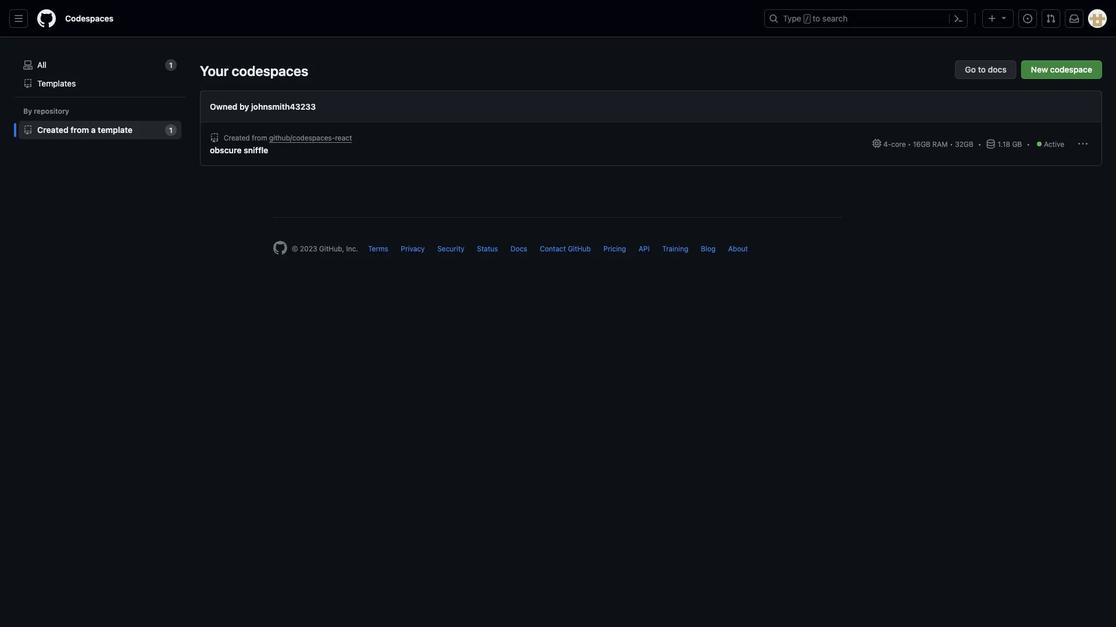 Task type: describe. For each thing, give the bounding box(es) containing it.
new
[[1031, 65, 1048, 74]]

pricing
[[604, 245, 626, 253]]

2 • from the left
[[950, 140, 953, 148]]

security link
[[437, 245, 465, 253]]

codespaces image
[[23, 60, 33, 70]]

type
[[783, 14, 802, 23]]

templates
[[37, 79, 76, 88]]

go
[[965, 65, 976, 74]]

about link
[[728, 245, 748, 253]]

1.18
[[998, 140, 1011, 148]]

core
[[891, 140, 906, 148]]

by
[[23, 107, 32, 115]]

johnsmith43233
[[251, 102, 316, 111]]

codespaces
[[65, 14, 113, 23]]

your codespaces
[[200, 63, 308, 79]]

command palette image
[[954, 14, 963, 23]]

terms
[[368, 245, 388, 253]]

docs
[[511, 245, 527, 253]]

go to docs
[[965, 65, 1007, 74]]

repository
[[34, 107, 69, 115]]

privacy
[[401, 245, 425, 253]]

obscure sniffle
[[210, 145, 268, 155]]

all
[[37, 60, 47, 70]]

16gb
[[913, 140, 931, 148]]

active
[[1044, 140, 1065, 148]]

1 horizontal spatial to
[[978, 65, 986, 74]]

sniffle
[[244, 145, 268, 155]]

inc.
[[346, 245, 358, 253]]

contact github link
[[540, 245, 591, 253]]

created for created from a template
[[37, 125, 68, 135]]

footer containing © 2023 github, inc.
[[264, 217, 852, 284]]

created from github/codespaces-react
[[224, 134, 352, 142]]

go to docs link
[[955, 60, 1017, 79]]

owned by johnsmith43233
[[210, 102, 316, 111]]

contact
[[540, 245, 566, 253]]

1 • from the left
[[908, 140, 911, 148]]

3 • from the left
[[978, 140, 982, 148]]

codespaces link
[[60, 9, 118, 28]]

github,
[[319, 245, 344, 253]]

react
[[335, 134, 352, 142]]

4-
[[884, 140, 891, 148]]

1 for all
[[169, 61, 173, 69]]

terms link
[[368, 245, 388, 253]]

4 • from the left
[[1027, 140, 1030, 148]]

api
[[639, 245, 650, 253]]

api link
[[639, 245, 650, 253]]

2023
[[300, 245, 317, 253]]

obscure sniffle link
[[210, 144, 273, 156]]

from for a
[[71, 125, 89, 135]]

by
[[240, 102, 249, 111]]

github/codespaces-react link
[[269, 134, 352, 142]]

repo template image for created from
[[210, 133, 219, 143]]

by repository list
[[19, 121, 181, 140]]

codespace
[[1051, 65, 1093, 74]]

github
[[568, 245, 591, 253]]

docs link
[[511, 245, 527, 253]]

gb
[[1013, 140, 1022, 148]]

issue opened image
[[1023, 14, 1033, 23]]

repo template image
[[23, 79, 33, 88]]

created from a template
[[37, 125, 133, 135]]

blog
[[701, 245, 716, 253]]

4-core • 16gb ram • 32gb
[[882, 140, 974, 148]]

dot fill image
[[1035, 140, 1044, 149]]

0 vertical spatial homepage image
[[37, 9, 56, 28]]



Task type: locate. For each thing, give the bounding box(es) containing it.
from inside by repository list
[[71, 125, 89, 135]]

triangle down image
[[1000, 13, 1009, 22]]

cpu image
[[872, 139, 882, 148]]

0 horizontal spatial homepage image
[[37, 9, 56, 28]]

0 horizontal spatial created
[[37, 125, 68, 135]]

from left a
[[71, 125, 89, 135]]

homepage image
[[37, 9, 56, 28], [273, 241, 287, 255]]

repo template image down by
[[23, 126, 33, 135]]

repo template image up obscure
[[210, 133, 219, 143]]

1 vertical spatial homepage image
[[273, 241, 287, 255]]

1
[[169, 61, 173, 69], [169, 126, 173, 134]]

0 vertical spatial 1
[[169, 61, 173, 69]]

repo template image
[[23, 126, 33, 135], [210, 133, 219, 143]]

1 horizontal spatial homepage image
[[273, 241, 287, 255]]

2 1 from the top
[[169, 126, 173, 134]]

new codespace link
[[1021, 60, 1102, 79]]

1 left your
[[169, 61, 173, 69]]

privacy link
[[401, 245, 425, 253]]

show more actions for codespace image
[[1079, 140, 1088, 149]]

your
[[200, 63, 229, 79]]

from up sniffle
[[252, 134, 267, 142]]

database image
[[986, 140, 996, 149]]

1 inside by repository list
[[169, 126, 173, 134]]

template
[[98, 125, 133, 135]]

a
[[91, 125, 96, 135]]

1 1 from the top
[[169, 61, 173, 69]]

1 right template at the left
[[169, 126, 173, 134]]

new codespace
[[1031, 65, 1093, 74]]

0 vertical spatial to
[[813, 14, 820, 23]]

footer
[[264, 217, 852, 284]]

to
[[813, 14, 820, 23], [978, 65, 986, 74]]

/
[[805, 15, 809, 23]]

created up the obscure sniffle
[[224, 134, 250, 142]]

owned
[[210, 102, 237, 111]]

blog link
[[701, 245, 716, 253]]

•
[[908, 140, 911, 148], [950, 140, 953, 148], [978, 140, 982, 148], [1027, 140, 1030, 148]]

• right ram
[[950, 140, 953, 148]]

1 vertical spatial to
[[978, 65, 986, 74]]

ram
[[933, 140, 948, 148]]

1 horizontal spatial created
[[224, 134, 250, 142]]

codespaces
[[232, 63, 308, 79]]

search
[[823, 14, 848, 23]]

• left dot fill icon
[[1027, 140, 1030, 148]]

status link
[[477, 245, 498, 253]]

pricing link
[[604, 245, 626, 253]]

by repository
[[23, 107, 69, 115]]

plus image
[[988, 14, 997, 23]]

notifications image
[[1070, 14, 1079, 23]]

templates link
[[19, 74, 181, 93]]

from
[[71, 125, 89, 135], [252, 134, 267, 142]]

• left database image
[[978, 140, 982, 148]]

training link
[[662, 245, 689, 253]]

about
[[728, 245, 748, 253]]

github/codespaces-
[[269, 134, 335, 142]]

obscure
[[210, 145, 242, 155]]

homepage image left © at the left of the page
[[273, 241, 287, 255]]

training
[[662, 245, 689, 253]]

1 vertical spatial 1
[[169, 126, 173, 134]]

git pull request image
[[1047, 14, 1056, 23]]

0 horizontal spatial to
[[813, 14, 820, 23]]

created
[[37, 125, 68, 135], [224, 134, 250, 142]]

1 horizontal spatial from
[[252, 134, 267, 142]]

©
[[292, 245, 298, 253]]

32gb
[[955, 140, 974, 148]]

created down repository
[[37, 125, 68, 135]]

to right go at top
[[978, 65, 986, 74]]

contact github
[[540, 245, 591, 253]]

• right core on the top
[[908, 140, 911, 148]]

status
[[477, 245, 498, 253]]

security
[[437, 245, 465, 253]]

type / to search
[[783, 14, 848, 23]]

repo template image inside by repository list
[[23, 126, 33, 135]]

0 horizontal spatial from
[[71, 125, 89, 135]]

created inside by repository list
[[37, 125, 68, 135]]

1 horizontal spatial repo template image
[[210, 133, 219, 143]]

created for created from github/codespaces-react
[[224, 134, 250, 142]]

homepage image left codespaces link
[[37, 9, 56, 28]]

from for github/codespaces-
[[252, 134, 267, 142]]

0 horizontal spatial repo template image
[[23, 126, 33, 135]]

to right /
[[813, 14, 820, 23]]

docs
[[988, 65, 1007, 74]]

1 for created from a template
[[169, 126, 173, 134]]

© 2023 github, inc.
[[292, 245, 358, 253]]

repo template image for created from a template
[[23, 126, 33, 135]]

1.18 gb •
[[998, 140, 1030, 148]]



Task type: vqa. For each thing, say whether or not it's contained in the screenshot.
1st 1 from the top of the page
yes



